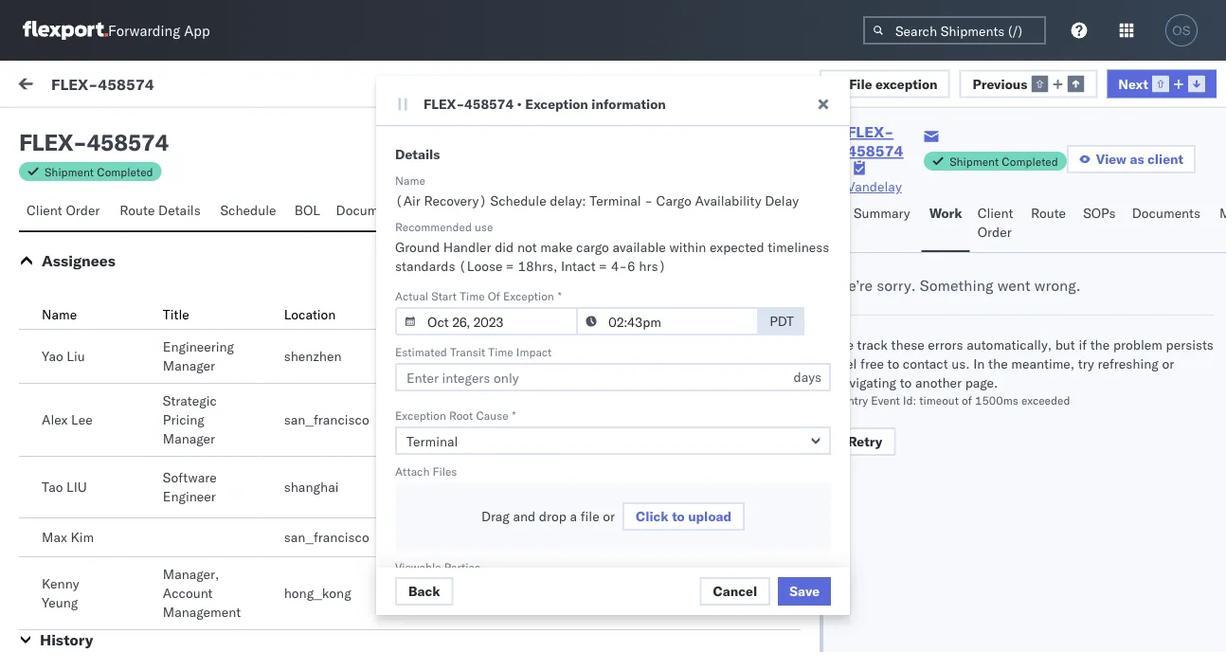 Task type: vqa. For each thing, say whether or not it's contained in the screenshot.
TTT for Dec 20, 2026, 12:36 AM PST
yes



Task type: describe. For each thing, give the bounding box(es) containing it.
messages button
[[416, 193, 493, 230]]

work for related
[[999, 164, 1024, 179]]

3 export from the top
[[425, 587, 464, 603]]

yao
[[42, 348, 63, 364]]

exception root cause *
[[395, 408, 516, 422]]

1 dec from the top
[[421, 220, 445, 237]]

2 2026, from the top
[[472, 306, 509, 322]]

click
[[636, 508, 669, 525]]

2 dec 17, 2026, 6:47 pm pst from the top
[[421, 562, 592, 578]]

time for start
[[460, 289, 485, 303]]

if
[[1079, 336, 1087, 353]]

try
[[1079, 355, 1095, 372]]

pst up a
[[568, 476, 592, 493]]

ground
[[395, 239, 440, 255]]

drag and drop a file or
[[481, 508, 615, 525]]

intact
[[561, 258, 596, 274]]

previous button
[[960, 69, 1098, 98]]

j for dec 20, 2026, 12:33 am pst
[[65, 378, 68, 390]]

2 logistics from the top
[[405, 413, 459, 430]]

flex- down the in
[[956, 391, 996, 408]]

did
[[495, 239, 514, 255]]

parties
[[444, 560, 481, 574]]

20, for dec 20, 2026, 12:35 am pst
[[448, 306, 469, 322]]

assignees inside button
[[501, 202, 566, 218]]

flex-458574
[[51, 74, 154, 93]]

save button
[[778, 577, 831, 606]]

and
[[513, 508, 536, 525]]

1 vertical spatial assignees button
[[42, 251, 116, 270]]

documents for documents button to the left
[[336, 202, 405, 218]]

upload
[[443, 132, 488, 149]]

related work item/shipment
[[957, 164, 1105, 179]]

external
[[30, 120, 80, 137]]

0 horizontal spatial assignees
[[42, 251, 116, 270]]

yeung
[[42, 594, 78, 611]]

import work
[[141, 78, 215, 94]]

feel
[[835, 355, 857, 372]]

flex- 458574 for dec 20, 2026, 12:35 am pst
[[956, 306, 1045, 322]]

j for dec 20, 2026, 12:36 am pst
[[65, 207, 68, 219]]

cargo
[[656, 192, 692, 209]]

5 dec from the top
[[421, 562, 445, 578]]

pst down a
[[568, 562, 592, 578]]

contact
[[903, 355, 948, 372]]

engineer
[[163, 488, 216, 505]]

related
[[957, 164, 997, 179]]

2 vertical spatial exception
[[395, 408, 446, 422]]

1 horizontal spatial shipment completed
[[950, 154, 1059, 168]]

0 horizontal spatial shipment completed
[[45, 164, 153, 179]]

sops
[[1084, 205, 1116, 221]]

work for work responsibility
[[405, 306, 436, 323]]

6 test from the top
[[134, 632, 159, 648]]

route details
[[120, 202, 201, 218]]

history
[[40, 630, 93, 649]]

-- : -- -- text field
[[576, 307, 759, 336]]

no filters applied
[[332, 78, 435, 94]]

1 pm from the top
[[545, 476, 565, 493]]

free
[[861, 355, 884, 372]]

internal (0) button
[[120, 112, 213, 149]]

12:36
[[513, 220, 550, 237]]

external (0)
[[30, 120, 108, 137]]

flex- down we're sorry. something went wrong. on the right of page
[[956, 306, 996, 322]]

flex- down file
[[847, 122, 894, 141]]

0 horizontal spatial client order button
[[19, 193, 112, 230]]

1 jason- from the top
[[92, 205, 134, 222]]

work inside import work button
[[184, 78, 215, 94]]

(0) for internal (0)
[[177, 120, 202, 137]]

meantime,
[[1012, 355, 1075, 372]]

0 vertical spatial exception
[[525, 96, 589, 112]]

message for message
[[59, 164, 104, 179]]

sco
[[405, 492, 428, 509]]

- inside name (air recovery) schedule delay: terminal - cargo availability delay
[[645, 192, 653, 209]]

dec 20, 2026, 12:33 am pst
[[421, 391, 601, 408]]

or inside we track these errors automatically, but if the problem persists feel free to contact us. in the meantime, try refreshing or navigating to another page. sentry event id: timeout of 1500ms exceeded
[[1163, 355, 1175, 372]]

MMM D, YYYY text field
[[395, 307, 578, 336]]

expected
[[710, 239, 765, 255]]

3 test from the top
[[134, 376, 159, 392]]

something
[[920, 276, 994, 295]]

1 17, from the top
[[448, 476, 469, 493]]

manager inside strategic pricing manager
[[163, 430, 215, 447]]

page.
[[966, 374, 998, 391]]

work responsibility
[[405, 306, 525, 323]]

location
[[284, 306, 336, 323]]

flexport. image
[[23, 21, 108, 40]]

we
[[835, 336, 854, 353]]

recommended use ground handler did not make cargo available within expected timeliness standards (loose = 18hrs, intact = 4-6 hrs)
[[395, 219, 833, 274]]

summary button
[[846, 196, 922, 252]]

1 vertical spatial to
[[900, 374, 912, 391]]

navigating
[[835, 374, 897, 391]]

exception
[[876, 75, 938, 92]]

sorry.
[[877, 276, 916, 295]]

title
[[163, 306, 189, 323]]

route details button
[[112, 193, 213, 230]]

message for message (0)
[[230, 78, 286, 94]]

(0) for message (0)
[[286, 78, 310, 94]]

2 cs export from the top
[[405, 587, 464, 603]]

Enter integers only number field
[[395, 363, 831, 391]]

tao liu
[[42, 479, 87, 495]]

estimated transit time impact
[[395, 345, 552, 359]]

j z for dec 17, 2026, 6:47 pm pst
[[65, 549, 74, 560]]

6
[[627, 258, 636, 274]]

ttt for dec 20, 2026, 12:36 am pst
[[57, 238, 71, 255]]

internal (0)
[[127, 120, 202, 137]]

5 test from the top
[[134, 546, 159, 563]]

pst down intact in the top left of the page
[[577, 306, 601, 322]]

am for 12:33
[[553, 391, 574, 408]]

20, for dec 20, 2026, 12:33 am pst
[[448, 391, 469, 408]]

event
[[871, 393, 900, 407]]

2 test from the top
[[57, 494, 80, 510]]

strategic pricing manager
[[163, 392, 217, 447]]

import inside button
[[141, 78, 180, 94]]

1 horizontal spatial completed
[[1002, 154, 1059, 168]]

4-
[[611, 258, 627, 274]]

standards
[[395, 258, 455, 274]]

problem
[[1114, 336, 1163, 353]]

liu
[[66, 479, 87, 495]]

time for transit
[[488, 345, 514, 359]]

3 jason- from the top
[[92, 376, 134, 392]]

am for 12:35
[[553, 306, 574, 322]]

am for 12:36
[[553, 220, 574, 237]]

not
[[517, 239, 537, 255]]

6 jason- from the top
[[92, 632, 134, 648]]

resize handle column header for message
[[390, 158, 413, 652]]

pst up cargo
[[577, 220, 601, 237]]

2 san_francisco from the top
[[284, 529, 369, 546]]

import inside cs export sco import
[[431, 492, 471, 509]]

export inside cs export sco import
[[425, 469, 464, 486]]

kenny
[[42, 575, 79, 592]]

view
[[1096, 151, 1127, 167]]

1 vertical spatial exception
[[503, 289, 554, 303]]

1 horizontal spatial documents button
[[1125, 196, 1212, 252]]

1 logistics manager from the top
[[405, 350, 515, 366]]

2 zhao from the top
[[163, 291, 192, 307]]

manager,
[[163, 566, 219, 582]]

1 2026, from the top
[[472, 220, 509, 237]]

my
[[19, 73, 49, 99]]

document
[[491, 132, 557, 149]]

4 j from the top
[[65, 634, 68, 646]]

0 vertical spatial time
[[422, 164, 447, 179]]

drag
[[481, 508, 510, 525]]

forwarding app link
[[23, 21, 210, 40]]

import work button
[[133, 61, 223, 112]]

(air
[[395, 192, 421, 209]]

Terminal text field
[[395, 427, 831, 455]]

details inside button
[[158, 202, 201, 218]]

max kim
[[42, 529, 94, 546]]

schedule button
[[213, 193, 287, 230]]

resize handle column header for related work item/shipment
[[1192, 158, 1215, 652]]

1 zhao from the top
[[163, 205, 192, 222]]

5 2026, from the top
[[472, 562, 509, 578]]

4 z from the top
[[68, 634, 74, 646]]

root
[[449, 408, 473, 422]]

os button
[[1160, 9, 1204, 52]]

flex- 458574 up vandelay
[[847, 122, 904, 160]]

forwarding app
[[108, 21, 210, 39]]

flex- 458574 for dec 20, 2026, 12:36 am pst
[[956, 220, 1045, 237]]

1 dec 17, 2026, 6:47 pm pst from the top
[[421, 476, 592, 493]]

4 jason- from the top
[[92, 461, 134, 478]]

delay
[[765, 192, 799, 209]]

delay:
[[550, 192, 586, 209]]

4 dec from the top
[[421, 476, 445, 493]]

view as client button
[[1067, 145, 1196, 173]]

upload
[[688, 508, 732, 525]]

engineering manager
[[163, 338, 234, 374]]

•
[[517, 96, 522, 112]]

3 dec from the top
[[421, 391, 445, 408]]

z for dec 17, 2026, 6:47 pm pst
[[68, 549, 74, 560]]

manager down dec 20, 2026, 12:33 am pst
[[462, 413, 515, 430]]

1 horizontal spatial client order button
[[970, 196, 1024, 252]]

my work
[[19, 73, 103, 99]]

messages
[[424, 202, 483, 218]]

management
[[163, 604, 241, 620]]

(loose
[[459, 258, 503, 274]]

timeout
[[920, 393, 959, 407]]

1 vertical spatial or
[[603, 508, 615, 525]]

0 horizontal spatial completed
[[97, 164, 153, 179]]

5 jason-test zhao from the top
[[92, 546, 192, 563]]



Task type: locate. For each thing, give the bounding box(es) containing it.
1 vertical spatial am
[[553, 306, 574, 322]]

0 horizontal spatial documents
[[336, 202, 405, 218]]

cs export sco import
[[405, 469, 471, 509]]

import down the files
[[431, 492, 471, 509]]

1 vertical spatial logistics manager
[[405, 413, 515, 430]]

1 j z from the top
[[65, 207, 74, 219]]

0 vertical spatial san_francisco
[[284, 411, 369, 428]]

3 z from the top
[[68, 549, 74, 560]]

z down liu
[[68, 378, 74, 390]]

to inside click to upload button
[[672, 508, 685, 525]]

j down yeung
[[65, 634, 68, 646]]

history button
[[40, 630, 93, 649]]

20, up root
[[448, 391, 469, 408]]

back button
[[395, 577, 454, 606]]

jason-test zhao up engineer
[[92, 461, 192, 478]]

exception right •
[[525, 96, 589, 112]]

0 vertical spatial test
[[57, 409, 80, 425]]

1 20, from the top
[[448, 220, 469, 237]]

0 vertical spatial 6:47
[[513, 476, 542, 493]]

2 vertical spatial export
[[425, 587, 464, 603]]

0 vertical spatial message
[[230, 78, 286, 94]]

0 horizontal spatial order
[[66, 202, 100, 218]]

work for work button
[[930, 205, 963, 221]]

pm
[[545, 476, 565, 493], [545, 562, 565, 578]]

0 vertical spatial assignees button
[[493, 193, 573, 230]]

2 20, from the top
[[448, 306, 469, 322]]

6 zhao from the top
[[163, 632, 192, 648]]

make
[[541, 239, 573, 255]]

20, down start
[[448, 306, 469, 322]]

1 vertical spatial details
[[158, 202, 201, 218]]

0 horizontal spatial work
[[184, 78, 215, 94]]

shipment completed down the flex - 458574
[[45, 164, 153, 179]]

am up the make
[[553, 220, 574, 237]]

order for the leftmost client order button
[[66, 202, 100, 218]]

handler
[[443, 239, 491, 255]]

logistics manager down work responsibility
[[405, 350, 515, 366]]

2 logistics manager from the top
[[405, 413, 515, 430]]

am right "12:35"
[[553, 306, 574, 322]]

upload document button
[[430, 127, 663, 155]]

work down related at the top of page
[[930, 205, 963, 221]]

documents button up ground
[[328, 193, 416, 230]]

actual start time of exception *
[[395, 289, 562, 303]]

route inside button
[[1031, 205, 1066, 221]]

0 horizontal spatial client order
[[27, 202, 100, 218]]

3 20, from the top
[[448, 391, 469, 408]]

3 zhao from the top
[[163, 376, 192, 392]]

1 horizontal spatial the
[[1091, 336, 1110, 353]]

0 vertical spatial logistics manager
[[405, 350, 515, 366]]

2026, up drag
[[472, 476, 509, 493]]

1 vertical spatial order
[[978, 224, 1012, 240]]

2 = from the left
[[599, 258, 608, 274]]

6 jason-test zhao from the top
[[92, 632, 192, 648]]

am
[[553, 220, 574, 237], [553, 306, 574, 322], [553, 391, 574, 408]]

or down persists
[[1163, 355, 1175, 372]]

route down the item/shipment
[[1031, 205, 1066, 221]]

0 horizontal spatial route
[[120, 202, 155, 218]]

0 horizontal spatial =
[[506, 258, 515, 274]]

0 vertical spatial 20,
[[448, 220, 469, 237]]

1 vertical spatial message
[[59, 164, 104, 179]]

automatically,
[[967, 336, 1052, 353]]

name up yao liu
[[42, 306, 77, 323]]

completed right related at the top of page
[[1002, 154, 1059, 168]]

app
[[184, 21, 210, 39]]

logistics up attach files
[[405, 413, 459, 430]]

0 vertical spatial to
[[888, 355, 900, 372]]

documents for the rightmost documents button
[[1132, 205, 1201, 221]]

2 j from the top
[[65, 378, 68, 390]]

route button
[[1024, 196, 1076, 252]]

2 j z from the top
[[65, 378, 74, 390]]

0 vertical spatial *
[[558, 289, 562, 303]]

test left the msg
[[57, 409, 80, 425]]

jason-test zhao up engineering
[[92, 291, 192, 307]]

flex-458574 • exception information
[[424, 96, 666, 112]]

4 2026, from the top
[[472, 476, 509, 493]]

2026, up cause
[[472, 391, 509, 408]]

jason-test zhao down account
[[92, 632, 192, 648]]

2 test from the top
[[134, 291, 159, 307]]

zhao up manager,
[[163, 546, 192, 563]]

next button
[[1107, 69, 1217, 98]]

0 vertical spatial the
[[1091, 336, 1110, 353]]

1 vertical spatial time
[[460, 289, 485, 303]]

cs export up viewable parties
[[405, 531, 464, 547]]

1 horizontal spatial *
[[558, 289, 562, 303]]

j
[[65, 207, 68, 219], [65, 378, 68, 390], [65, 549, 68, 560], [65, 634, 68, 646]]

bol button
[[287, 193, 328, 230]]

liu
[[67, 348, 85, 364]]

z down yeung
[[68, 634, 74, 646]]

2026, down of
[[472, 306, 509, 322]]

availability
[[695, 192, 762, 209]]

information
[[592, 96, 666, 112]]

jason-test zhao
[[92, 205, 192, 222], [92, 291, 192, 307], [92, 376, 192, 392], [92, 461, 192, 478], [92, 546, 192, 563], [92, 632, 192, 648]]

san_francisco
[[284, 411, 369, 428], [284, 529, 369, 546]]

j z for dec 20, 2026, 12:36 am pst
[[65, 207, 74, 219]]

name inside name (air recovery) schedule delay: terminal - cargo availability delay
[[395, 173, 425, 187]]

1 vertical spatial *
[[512, 408, 516, 422]]

1 vertical spatial logistics
[[405, 413, 459, 430]]

1 vertical spatial pm
[[545, 562, 565, 578]]

3 test from the top
[[57, 579, 80, 596]]

files
[[433, 464, 457, 478]]

pst up terminal text box
[[577, 391, 601, 408]]

click to upload
[[636, 508, 732, 525]]

0 horizontal spatial schedule
[[220, 202, 276, 218]]

1 export from the top
[[425, 469, 464, 486]]

1 vertical spatial cs export
[[405, 587, 464, 603]]

4 jason-test zhao from the top
[[92, 461, 192, 478]]

upload document
[[443, 132, 557, 149]]

1 vertical spatial work
[[999, 164, 1024, 179]]

1 horizontal spatial name
[[395, 173, 425, 187]]

1 horizontal spatial client
[[978, 205, 1014, 221]]

2 17, from the top
[[448, 562, 469, 578]]

shanghai
[[284, 479, 339, 495]]

2 dec from the top
[[421, 306, 445, 322]]

details left schedule 'button'
[[158, 202, 201, 218]]

the right if
[[1091, 336, 1110, 353]]

resize handle column header for time
[[657, 158, 680, 652]]

client for rightmost client order button
[[978, 205, 1014, 221]]

view as client
[[1096, 151, 1184, 167]]

1 am from the top
[[553, 220, 574, 237]]

msg
[[83, 409, 108, 425]]

name
[[395, 173, 425, 187], [42, 306, 77, 323]]

(0) for external (0)
[[84, 120, 108, 137]]

1 vertical spatial work
[[930, 205, 963, 221]]

route
[[120, 202, 155, 218], [1031, 205, 1066, 221]]

back
[[409, 583, 440, 600]]

viewable
[[395, 560, 441, 574]]

manager inside engineering manager
[[163, 357, 215, 374]]

name for name (air recovery) schedule delay: terminal - cargo availability delay
[[395, 173, 425, 187]]

time up recovery)
[[422, 164, 447, 179]]

0 vertical spatial assignees
[[501, 202, 566, 218]]

1 horizontal spatial assignees
[[501, 202, 566, 218]]

details up (air
[[395, 146, 440, 163]]

2 vertical spatial time
[[488, 345, 514, 359]]

shipment up work button
[[950, 154, 999, 168]]

1 vertical spatial 20,
[[448, 306, 469, 322]]

flex- 458574 down went
[[956, 306, 1045, 322]]

2 vertical spatial cs
[[405, 587, 421, 603]]

3 j from the top
[[65, 549, 68, 560]]

route inside button
[[120, 202, 155, 218]]

client order right work button
[[978, 205, 1014, 240]]

recovery)
[[424, 192, 487, 209]]

1 vertical spatial ttt
[[57, 323, 71, 340]]

1 vertical spatial dec 17, 2026, 6:47 pm pst
[[421, 562, 592, 578]]

exception up "12:35"
[[503, 289, 554, 303]]

5 jason- from the top
[[92, 546, 134, 563]]

flex- 458574 up went
[[956, 220, 1045, 237]]

(0) left no
[[286, 78, 310, 94]]

(0) right external
[[84, 120, 108, 137]]

2 jason- from the top
[[92, 291, 134, 307]]

z
[[68, 207, 74, 219], [68, 378, 74, 390], [68, 549, 74, 560], [68, 634, 74, 646]]

0 horizontal spatial import
[[141, 78, 180, 94]]

bol
[[295, 202, 320, 218]]

ttt for dec 20, 2026, 12:35 am pst
[[57, 323, 71, 340]]

2 z from the top
[[68, 378, 74, 390]]

1 horizontal spatial import
[[431, 492, 471, 509]]

to up id: at right bottom
[[900, 374, 912, 391]]

1 horizontal spatial shipment
[[950, 154, 999, 168]]

1 vertical spatial cs
[[405, 531, 421, 547]]

cs export down viewable parties
[[405, 587, 464, 603]]

cause
[[476, 408, 509, 422]]

0 vertical spatial ttt
[[57, 238, 71, 255]]

or right "file"
[[603, 508, 615, 525]]

san_francisco down shenzhen
[[284, 411, 369, 428]]

3 cs from the top
[[405, 587, 421, 603]]

route for route details
[[120, 202, 155, 218]]

flex- down related at the top of page
[[956, 220, 996, 237]]

0 horizontal spatial message
[[59, 164, 104, 179]]

1 test from the top
[[57, 409, 80, 425]]

wrong.
[[1035, 276, 1081, 295]]

documents down client
[[1132, 205, 1201, 221]]

0 horizontal spatial documents button
[[328, 193, 416, 230]]

logistics down work responsibility
[[405, 350, 459, 366]]

flex- 458574 down the in
[[956, 391, 1045, 408]]

client order
[[27, 202, 100, 218], [978, 205, 1014, 240]]

the
[[1091, 336, 1110, 353], [989, 355, 1008, 372]]

458574
[[98, 74, 154, 93], [465, 96, 514, 112], [87, 128, 169, 156], [847, 141, 904, 160], [996, 220, 1045, 237], [996, 306, 1045, 322], [996, 391, 1045, 408]]

2 am from the top
[[553, 306, 574, 322]]

id:
[[903, 393, 917, 407]]

flex- 458574 for dec 20, 2026, 12:33 am pst
[[956, 391, 1045, 408]]

2 horizontal spatial work
[[930, 205, 963, 221]]

0 horizontal spatial time
[[422, 164, 447, 179]]

4 resize handle column header from the left
[[1192, 158, 1215, 652]]

1 horizontal spatial details
[[395, 146, 440, 163]]

*
[[558, 289, 562, 303], [512, 408, 516, 422]]

2 vertical spatial 20,
[[448, 391, 469, 408]]

1 vertical spatial assignees
[[42, 251, 116, 270]]

2026, down drag
[[472, 562, 509, 578]]

2 export from the top
[[425, 531, 464, 547]]

client for the leftmost client order button
[[27, 202, 62, 218]]

z for dec 20, 2026, 12:33 am pst
[[68, 378, 74, 390]]

= left 4-
[[599, 258, 608, 274]]

work button
[[922, 196, 970, 252]]

route down the flex - 458574
[[120, 202, 155, 218]]

12:33
[[513, 391, 550, 408]]

lee
[[71, 411, 93, 428]]

schedule inside schedule 'button'
[[220, 202, 276, 218]]

j z
[[65, 207, 74, 219], [65, 378, 74, 390], [65, 549, 74, 560], [65, 634, 74, 646]]

route for route
[[1031, 205, 1066, 221]]

us.
[[952, 355, 970, 372]]

2 vertical spatial to
[[672, 508, 685, 525]]

0 horizontal spatial details
[[158, 202, 201, 218]]

18hrs,
[[518, 258, 558, 274]]

1 horizontal spatial client order
[[978, 205, 1014, 240]]

logistics manager up the files
[[405, 413, 515, 430]]

cs export
[[405, 531, 464, 547], [405, 587, 464, 603]]

2 jason-test zhao from the top
[[92, 291, 192, 307]]

1 z from the top
[[68, 207, 74, 219]]

dec
[[421, 220, 445, 237], [421, 306, 445, 322], [421, 391, 445, 408], [421, 476, 445, 493], [421, 562, 445, 578]]

dec 17, 2026, 6:47 pm pst down drag
[[421, 562, 592, 578]]

0 vertical spatial dec 17, 2026, 6:47 pm pst
[[421, 476, 592, 493]]

manager down pricing
[[163, 430, 215, 447]]

import up internal (0)
[[141, 78, 180, 94]]

0 vertical spatial import
[[141, 78, 180, 94]]

2 vertical spatial work
[[405, 306, 436, 323]]

1 horizontal spatial schedule
[[491, 192, 547, 209]]

external (0) button
[[23, 112, 120, 149]]

client order down 'flex'
[[27, 202, 100, 218]]

save
[[790, 583, 820, 600]]

the right the in
[[989, 355, 1008, 372]]

work inside work button
[[930, 205, 963, 221]]

pm up drop
[[545, 476, 565, 493]]

work right related at the top of page
[[999, 164, 1024, 179]]

errors
[[928, 336, 964, 353]]

client order button
[[19, 193, 112, 230], [970, 196, 1024, 252]]

2 cs from the top
[[405, 531, 421, 547]]

0 vertical spatial export
[[425, 469, 464, 486]]

1 horizontal spatial message
[[230, 78, 286, 94]]

20, down messages
[[448, 220, 469, 237]]

0 horizontal spatial name
[[42, 306, 77, 323]]

1 horizontal spatial time
[[460, 289, 485, 303]]

transit
[[450, 345, 485, 359]]

test up max kim
[[57, 494, 80, 510]]

j for dec 17, 2026, 6:47 pm pst
[[65, 549, 68, 560]]

3 2026, from the top
[[472, 391, 509, 408]]

j z for dec 20, 2026, 12:33 am pst
[[65, 378, 74, 390]]

client order for rightmost client order button
[[978, 205, 1014, 240]]

0 horizontal spatial the
[[989, 355, 1008, 372]]

1 cs export from the top
[[405, 531, 464, 547]]

0 vertical spatial details
[[395, 146, 440, 163]]

2 horizontal spatial (0)
[[286, 78, 310, 94]]

1 horizontal spatial assignees button
[[493, 193, 573, 230]]

0 horizontal spatial assignees button
[[42, 251, 116, 270]]

2 resize handle column header from the left
[[657, 158, 680, 652]]

work for my
[[54, 73, 103, 99]]

20, for dec 20, 2026, 12:36 am pst
[[448, 220, 469, 237]]

client down related at the top of page
[[978, 205, 1014, 221]]

vandelay link
[[847, 177, 902, 196]]

1 ttt from the top
[[57, 238, 71, 255]]

client down 'flex'
[[27, 202, 62, 218]]

6:47 up and
[[513, 476, 542, 493]]

file
[[849, 75, 873, 92]]

2 pm from the top
[[545, 562, 565, 578]]

1 = from the left
[[506, 258, 515, 274]]

manager down engineering
[[163, 357, 215, 374]]

1 vertical spatial san_francisco
[[284, 529, 369, 546]]

filters
[[352, 78, 387, 94]]

flex- down applied
[[424, 96, 465, 112]]

os
[[1173, 23, 1191, 37]]

pm down drop
[[545, 562, 565, 578]]

jason-test zhao up pricing
[[92, 376, 192, 392]]

0 vertical spatial work
[[184, 78, 215, 94]]

yao liu
[[42, 348, 85, 364]]

0 vertical spatial am
[[553, 220, 574, 237]]

cs down viewable
[[405, 587, 421, 603]]

cs inside cs export sco import
[[405, 469, 421, 486]]

hong_kong
[[284, 585, 351, 601]]

1 j from the top
[[65, 207, 68, 219]]

in
[[974, 355, 985, 372]]

client order for the leftmost client order button
[[27, 202, 100, 218]]

(0)
[[286, 78, 310, 94], [84, 120, 108, 137], [177, 120, 202, 137]]

these
[[892, 336, 925, 353]]

1 jason-test zhao from the top
[[92, 205, 192, 222]]

0 horizontal spatial (0)
[[84, 120, 108, 137]]

0 vertical spatial work
[[54, 73, 103, 99]]

work up internal (0)
[[184, 78, 215, 94]]

5 zhao from the top
[[163, 546, 192, 563]]

1 horizontal spatial (0)
[[177, 120, 202, 137]]

or
[[1163, 355, 1175, 372], [603, 508, 615, 525]]

internal
[[127, 120, 174, 137]]

use
[[475, 219, 493, 234]]

1 horizontal spatial work
[[405, 306, 436, 323]]

file
[[581, 508, 600, 525]]

1 vertical spatial import
[[431, 492, 471, 509]]

zhao up engineer
[[163, 461, 192, 478]]

0 vertical spatial pm
[[545, 476, 565, 493]]

1 test from the top
[[134, 205, 159, 222]]

tao
[[42, 479, 63, 495]]

pdt
[[770, 313, 794, 329]]

name for name
[[42, 306, 77, 323]]

1 vertical spatial 17,
[[448, 562, 469, 578]]

1 resize handle column header from the left
[[390, 158, 413, 652]]

test down max kim
[[57, 579, 80, 596]]

order down the flex - 458574
[[66, 202, 100, 218]]

4 test from the top
[[134, 461, 159, 478]]

order for rightmost client order button
[[978, 224, 1012, 240]]

3 resize handle column header from the left
[[925, 158, 948, 652]]

1 vertical spatial test
[[57, 494, 80, 510]]

flex- right my
[[51, 74, 98, 93]]

j down 'flex'
[[65, 207, 68, 219]]

1 horizontal spatial order
[[978, 224, 1012, 240]]

client order button down related at the top of page
[[970, 196, 1024, 252]]

6:47 down and
[[513, 562, 542, 578]]

flex- 458574 link
[[847, 122, 924, 160]]

schedule inside name (air recovery) schedule delay: terminal - cargo availability delay
[[491, 192, 547, 209]]

retry
[[848, 433, 883, 450]]

Search Shipments (/) text field
[[864, 16, 1046, 45]]

2 ttt from the top
[[57, 323, 71, 340]]

0 vertical spatial or
[[1163, 355, 1175, 372]]

0 horizontal spatial work
[[54, 73, 103, 99]]

am right 12:33
[[553, 391, 574, 408]]

import
[[141, 78, 180, 94], [431, 492, 471, 509]]

logistics manager
[[405, 350, 515, 366], [405, 413, 515, 430]]

details
[[395, 146, 440, 163], [158, 202, 201, 218]]

exception left root
[[395, 408, 446, 422]]

* down dec 20, 2026, 12:33 am pst
[[512, 408, 516, 422]]

zhao up engineering
[[163, 291, 192, 307]]

z for dec 20, 2026, 12:36 am pst
[[68, 207, 74, 219]]

2 vertical spatial test
[[57, 579, 80, 596]]

0 horizontal spatial shipment
[[45, 164, 94, 179]]

1500ms
[[975, 393, 1019, 407]]

order inside the client order
[[978, 224, 1012, 240]]

client order button down 'flex'
[[19, 193, 112, 230]]

zhao left schedule 'button'
[[163, 205, 192, 222]]

(0) right internal
[[177, 120, 202, 137]]

1 6:47 from the top
[[513, 476, 542, 493]]

0 horizontal spatial client
[[27, 202, 62, 218]]

2 6:47 from the top
[[513, 562, 542, 578]]

0 vertical spatial 17,
[[448, 476, 469, 493]]

applied
[[391, 78, 435, 94]]

1 vertical spatial name
[[42, 306, 77, 323]]

= down 'did'
[[506, 258, 515, 274]]

resize handle column header
[[390, 158, 413, 652], [657, 158, 680, 652], [925, 158, 948, 652], [1192, 158, 1215, 652]]

2 vertical spatial am
[[553, 391, 574, 408]]

17,
[[448, 476, 469, 493], [448, 562, 469, 578]]

0 vertical spatial order
[[66, 202, 100, 218]]

j down max kim
[[65, 549, 68, 560]]

exceeded
[[1022, 393, 1071, 407]]

4 j z from the top
[[65, 634, 74, 646]]

3 am from the top
[[553, 391, 574, 408]]

schedule up dec 20, 2026, 12:36 am pst
[[491, 192, 547, 209]]

cs up sco
[[405, 469, 421, 486]]

1 san_francisco from the top
[[284, 411, 369, 428]]

j z down max kim
[[65, 549, 74, 560]]

flex- 458574
[[847, 122, 904, 160], [956, 220, 1045, 237], [956, 306, 1045, 322], [956, 391, 1045, 408]]

export up viewable parties
[[425, 531, 464, 547]]

refreshing
[[1098, 355, 1159, 372]]

1 logistics from the top
[[405, 350, 459, 366]]

jason-test zhao up manager,
[[92, 546, 192, 563]]

manager down the mmm d, yyyy text field
[[462, 350, 515, 366]]

flex
[[19, 128, 73, 156]]

work down 'actual'
[[405, 306, 436, 323]]

alex
[[42, 411, 68, 428]]

4 zhao from the top
[[163, 461, 192, 478]]

3 jason-test zhao from the top
[[92, 376, 192, 392]]

3 j z from the top
[[65, 549, 74, 560]]

z down max kim
[[68, 549, 74, 560]]

1 cs from the top
[[405, 469, 421, 486]]



